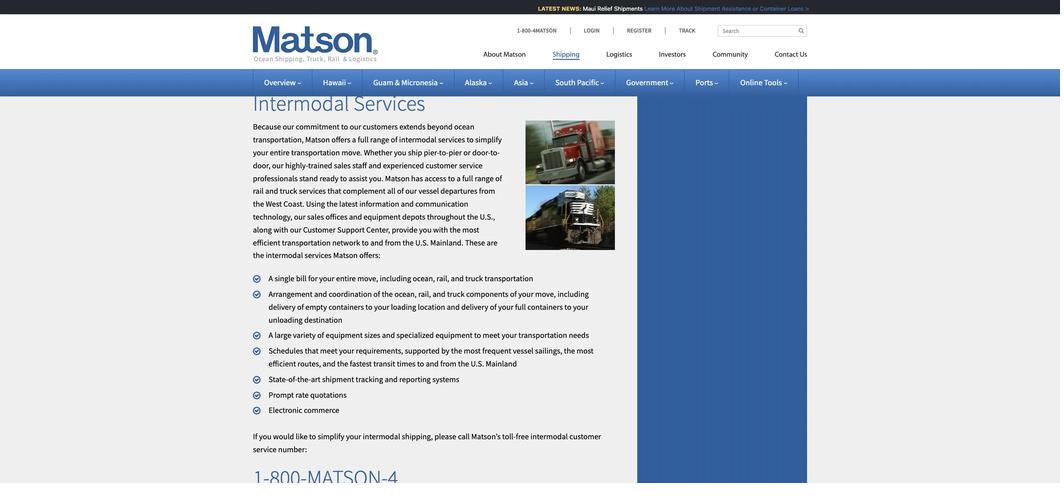 Task type: describe. For each thing, give the bounding box(es) containing it.
would
[[273, 432, 294, 442]]

1 vertical spatial sales
[[307, 212, 324, 222]]

matson containership arriving honolulu, hawaii with containers. image
[[0, 0, 1060, 71]]

call
[[458, 432, 470, 442]]

loading
[[391, 302, 416, 312]]

you inside if you would like to simplify your intermodal shipping, please call matson's toll-free intermodal customer service number:
[[259, 432, 271, 442]]

0 vertical spatial range
[[370, 135, 389, 145]]

and up shipment
[[323, 359, 336, 369]]

latest
[[339, 199, 358, 209]]

move, inside arrangement and coordination of the ocean, rail, and truck components of your move, including delivery of empty containers to your loading location and delivery of your full containers to your unloading destination
[[535, 289, 556, 299]]

trained
[[308, 160, 332, 171]]

frequent
[[482, 346, 511, 356]]

top menu navigation
[[483, 47, 807, 65]]

tools
[[764, 77, 782, 88]]

ocean, inside arrangement and coordination of the ocean, rail, and truck components of your move, including delivery of empty containers to your loading location and delivery of your full containers to your unloading destination
[[394, 289, 417, 299]]

register
[[627, 27, 652, 34]]

entire inside because our commitment to our customers extends beyond ocean transportation, matson offers a full range of intermodal services to simplify your entire transportation move. whether you ship pier-to-pier or door-to- door, our highly-trained sales staff and experienced customer service professionals stand ready to assist you. matson has access to a full range of rail and truck services that complement all of our vessel departures from the west coast. using the latest information and communication technology, our sales offices and equipment depots throughout the u.s., along with our customer support center, provide you with the most efficient transportation network to and from the u.s. mainland. these are the intermodal services matson offers:
[[270, 147, 290, 158]]

staff
[[352, 160, 367, 171]]

the left u.s.,
[[467, 212, 478, 222]]

micronesia
[[401, 77, 438, 88]]

0 horizontal spatial including
[[380, 274, 411, 284]]

customer
[[303, 225, 336, 235]]

your inside if you would like to simplify your intermodal shipping, please call matson's toll-free intermodal customer service number:
[[346, 432, 361, 442]]

alaska
[[465, 77, 487, 88]]

empty
[[305, 302, 327, 312]]

shipments
[[610, 5, 639, 12]]

1 vertical spatial you
[[419, 225, 432, 235]]

1 vertical spatial full
[[462, 173, 473, 184]]

community link
[[699, 47, 761, 65]]

2 horizontal spatial from
[[479, 186, 495, 196]]

1 vertical spatial from
[[385, 238, 401, 248]]

that inside because our commitment to our customers extends beyond ocean transportation, matson offers a full range of intermodal services to simplify your entire transportation move. whether you ship pier-to-pier or door-to- door, our highly-trained sales staff and experienced customer service professionals stand ready to assist you. matson has access to a full range of rail and truck services that complement all of our vessel departures from the west coast. using the latest information and communication technology, our sales offices and equipment depots throughout the u.s., along with our customer support center, provide you with the most efficient transportation network to and from the u.s. mainland. these are the intermodal services matson offers:
[[327, 186, 341, 196]]

to up offers
[[341, 122, 348, 132]]

schedules that meet your requirements, supported by the most frequent vessel sailings, the most efficient routes, and the fastest transit times to and from the u.s. mainland
[[269, 346, 594, 369]]

rail, inside arrangement and coordination of the ocean, rail, and truck components of your move, including delivery of empty containers to your loading location and delivery of your full containers to your unloading destination
[[418, 289, 431, 299]]

shipping,
[[402, 432, 433, 442]]

the up shipment
[[337, 359, 348, 369]]

whether
[[364, 147, 392, 158]]

because our commitment to our customers extends beyond ocean transportation, matson offers a full range of intermodal services to simplify your entire transportation move. whether you ship pier-to-pier or door-to- door, our highly-trained sales staff and experienced customer service professionals stand ready to assist you. matson has access to a full range of rail and truck services that complement all of our vessel departures from the west coast. using the latest information and communication technology, our sales offices and equipment depots throughout the u.s., along with our customer support center, provide you with the most efficient transportation network to and from the u.s. mainland. these are the intermodal services matson offers:
[[253, 122, 502, 261]]

1 vertical spatial entire
[[336, 274, 356, 284]]

your inside because our commitment to our customers extends beyond ocean transportation, matson offers a full range of intermodal services to simplify your entire transportation move. whether you ship pier-to-pier or door-to- door, our highly-trained sales staff and experienced customer service professionals stand ready to assist you. matson has access to a full range of rail and truck services that complement all of our vessel departures from the west coast. using the latest information and communication technology, our sales offices and equipment depots throughout the u.s., along with our customer support center, provide you with the most efficient transportation network to and from the u.s. mainland. these are the intermodal services matson offers:
[[253, 147, 268, 158]]

the up systems
[[458, 359, 469, 369]]

our down coast.
[[294, 212, 306, 222]]

ports
[[695, 77, 713, 88]]

u.s. inside schedules that meet your requirements, supported by the most frequent vessel sailings, the most efficient routes, and the fastest transit times to and from the u.s. mainland
[[471, 359, 484, 369]]

&
[[395, 77, 400, 88]]

logistics link
[[593, 47, 646, 65]]

electronic commerce
[[269, 406, 339, 416]]

2 containers from the left
[[527, 302, 563, 312]]

the right by
[[451, 346, 462, 356]]

extends
[[399, 122, 426, 132]]

0 vertical spatial rail,
[[437, 274, 449, 284]]

ship
[[408, 147, 422, 158]]

and down center,
[[370, 238, 383, 248]]

times
[[397, 359, 416, 369]]

0 vertical spatial services
[[438, 135, 465, 145]]

truck inside arrangement and coordination of the ocean, rail, and truck components of your move, including delivery of empty containers to your loading location and delivery of your full containers to your unloading destination
[[447, 289, 465, 299]]

communication
[[415, 199, 468, 209]]

most left frequent
[[464, 346, 481, 356]]

services
[[354, 90, 425, 117]]

departures
[[441, 186, 477, 196]]

most inside because our commitment to our customers extends beyond ocean transportation, matson offers a full range of intermodal services to simplify your entire transportation move. whether you ship pier-to-pier or door-to- door, our highly-trained sales staff and experienced customer service professionals stand ready to assist you. matson has access to a full range of rail and truck services that complement all of our vessel departures from the west coast. using the latest information and communication technology, our sales offices and equipment depots throughout the u.s., along with our customer support center, provide you with the most efficient transportation network to and from the u.s. mainland. these are the intermodal services matson offers:
[[462, 225, 479, 235]]

and down transit
[[385, 374, 398, 385]]

the inside arrangement and coordination of the ocean, rail, and truck components of your move, including delivery of empty containers to your loading location and delivery of your full containers to your unloading destination
[[382, 289, 393, 299]]

container
[[755, 5, 782, 12]]

fastest
[[350, 359, 372, 369]]

the up offices
[[327, 199, 338, 209]]

south
[[555, 77, 575, 88]]

assist
[[349, 173, 367, 184]]

guam & micronesia link
[[373, 77, 443, 88]]

matson up all
[[385, 173, 410, 184]]

2 with from the left
[[433, 225, 448, 235]]

like
[[296, 432, 308, 442]]

prompt
[[269, 390, 294, 400]]

and up you.
[[368, 160, 381, 171]]

to down coordination
[[365, 302, 372, 312]]

for
[[308, 274, 318, 284]]

of-
[[288, 374, 297, 385]]

and up empty
[[314, 289, 327, 299]]

online tools link
[[740, 77, 787, 88]]

ports link
[[695, 77, 718, 88]]

1 with from the left
[[273, 225, 288, 235]]

1-
[[517, 27, 522, 34]]

if
[[253, 432, 257, 442]]

access
[[425, 173, 446, 184]]

matson inside top menu navigation
[[504, 51, 526, 59]]

provide
[[392, 225, 417, 235]]

arrangement
[[269, 289, 313, 299]]

0 horizontal spatial move,
[[357, 274, 378, 284]]

service inside because our commitment to our customers extends beyond ocean transportation, matson offers a full range of intermodal services to simplify your entire transportation move. whether you ship pier-to-pier or door-to- door, our highly-trained sales staff and experienced customer service professionals stand ready to assist you. matson has access to a full range of rail and truck services that complement all of our vessel departures from the west coast. using the latest information and communication technology, our sales offices and equipment depots throughout the u.s., along with our customer support center, provide you with the most efficient transportation network to and from the u.s. mainland. these are the intermodal services matson offers:
[[459, 160, 482, 171]]

matson down network
[[333, 250, 358, 261]]

matson's
[[471, 432, 501, 442]]

u.s. inside because our commitment to our customers extends beyond ocean transportation, matson offers a full range of intermodal services to simplify your entire transportation move. whether you ship pier-to-pier or door-to- door, our highly-trained sales staff and experienced customer service professionals stand ready to assist you. matson has access to a full range of rail and truck services that complement all of our vessel departures from the west coast. using the latest information and communication technology, our sales offices and equipment depots throughout the u.s., along with our customer support center, provide you with the most efficient transportation network to and from the u.s. mainland. these are the intermodal services matson offers:
[[415, 238, 429, 248]]

rate
[[296, 390, 309, 400]]

latest news: maui relief shipments learn more about shipment assistance or container loans >
[[534, 5, 805, 12]]

you.
[[369, 173, 383, 184]]

shipment
[[322, 374, 354, 385]]

intermodal services
[[253, 90, 425, 117]]

network
[[332, 238, 360, 248]]

government
[[626, 77, 668, 88]]

guam
[[373, 77, 393, 88]]

routes,
[[298, 359, 321, 369]]

offices
[[326, 212, 347, 222]]

sailings,
[[535, 346, 562, 356]]

about matson link
[[483, 47, 539, 65]]

community
[[713, 51, 748, 59]]

complement
[[343, 186, 386, 196]]

intermodal up 'ship'
[[399, 135, 436, 145]]

2 delivery from the left
[[461, 302, 488, 312]]

transportation down customer
[[282, 238, 331, 248]]

sizes
[[364, 330, 380, 341]]

vessel inside schedules that meet your requirements, supported by the most frequent vessel sailings, the most efficient routes, and the fastest transit times to and from the u.s. mainland
[[513, 346, 533, 356]]

art
[[311, 374, 320, 385]]

government link
[[626, 77, 674, 88]]

a for a single bill for your entire move, including ocean, rail, and truck transportation
[[269, 274, 273, 284]]

latest
[[534, 5, 556, 12]]

these
[[465, 238, 485, 248]]

1 to- from the left
[[439, 147, 449, 158]]

1 horizontal spatial range
[[475, 173, 494, 184]]

0 vertical spatial ocean,
[[413, 274, 435, 284]]

most down needs
[[577, 346, 594, 356]]

1-800-4matson link
[[517, 27, 570, 34]]

our up professionals in the left top of the page
[[272, 160, 284, 171]]

tracking
[[356, 374, 383, 385]]

service inside if you would like to simplify your intermodal shipping, please call matson's toll-free intermodal customer service number:
[[253, 445, 277, 455]]

because
[[253, 122, 281, 132]]

track
[[679, 27, 695, 34]]

offers:
[[359, 250, 380, 261]]

destination
[[304, 315, 342, 325]]

mainland.
[[430, 238, 463, 248]]

commerce
[[304, 406, 339, 416]]

requirements,
[[356, 346, 403, 356]]

customers
[[363, 122, 398, 132]]

1 horizontal spatial you
[[394, 147, 406, 158]]

matson down commitment
[[305, 135, 330, 145]]

experienced
[[383, 160, 424, 171]]

>
[[801, 5, 805, 12]]

to down components on the left bottom of page
[[474, 330, 481, 341]]

2 vertical spatial services
[[305, 250, 332, 261]]

are
[[487, 238, 497, 248]]



Task type: locate. For each thing, give the bounding box(es) containing it.
and down the supported
[[426, 359, 439, 369]]

1 vertical spatial meet
[[320, 346, 337, 356]]

2 horizontal spatial you
[[419, 225, 432, 235]]

commitment
[[296, 122, 339, 132]]

ocean, up arrangement and coordination of the ocean, rail, and truck components of your move, including delivery of empty containers to your loading location and delivery of your full containers to your unloading destination
[[413, 274, 435, 284]]

or inside because our commitment to our customers extends beyond ocean transportation, matson offers a full range of intermodal services to simplify your entire transportation move. whether you ship pier-to-pier or door-to- door, our highly-trained sales staff and experienced customer service professionals stand ready to assist you. matson has access to a full range of rail and truck services that complement all of our vessel departures from the west coast. using the latest information and communication technology, our sales offices and equipment depots throughout the u.s., along with our customer support center, provide you with the most efficient transportation network to and from the u.s. mainland. these are the intermodal services matson offers:
[[463, 147, 471, 158]]

to right like
[[309, 432, 316, 442]]

1 horizontal spatial containers
[[527, 302, 563, 312]]

a left single in the bottom of the page
[[269, 274, 273, 284]]

truck inside because our commitment to our customers extends beyond ocean transportation, matson offers a full range of intermodal services to simplify your entire transportation move. whether you ship pier-to-pier or door-to- door, our highly-trained sales staff and experienced customer service professionals stand ready to assist you. matson has access to a full range of rail and truck services that complement all of our vessel departures from the west coast. using the latest information and communication technology, our sales offices and equipment depots throughout the u.s., along with our customer support center, provide you with the most efficient transportation network to and from the u.s. mainland. these are the intermodal services matson offers:
[[280, 186, 297, 196]]

1 vertical spatial truck
[[465, 274, 483, 284]]

0 horizontal spatial with
[[273, 225, 288, 235]]

assistance
[[717, 5, 747, 12]]

west
[[266, 199, 282, 209]]

loans
[[783, 5, 799, 12]]

0 vertical spatial move,
[[357, 274, 378, 284]]

1 horizontal spatial vessel
[[513, 346, 533, 356]]

full
[[358, 135, 369, 145], [462, 173, 473, 184], [515, 302, 526, 312]]

most up the these
[[462, 225, 479, 235]]

from inside schedules that meet your requirements, supported by the most frequent vessel sailings, the most efficient routes, and the fastest transit times to and from the u.s. mainland
[[440, 359, 456, 369]]

containers down coordination
[[329, 302, 364, 312]]

0 horizontal spatial equipment
[[326, 330, 363, 341]]

1 vertical spatial range
[[475, 173, 494, 184]]

1 vertical spatial rail,
[[418, 289, 431, 299]]

1 vertical spatial efficient
[[269, 359, 296, 369]]

Search search field
[[718, 25, 807, 37]]

that down the ready at the left of the page
[[327, 186, 341, 196]]

vessel up mainland
[[513, 346, 533, 356]]

and right location
[[447, 302, 460, 312]]

0 horizontal spatial from
[[385, 238, 401, 248]]

0 vertical spatial full
[[358, 135, 369, 145]]

transportation
[[291, 147, 340, 158], [282, 238, 331, 248], [485, 274, 533, 284], [518, 330, 567, 341]]

hawaii link
[[323, 77, 351, 88]]

0 horizontal spatial range
[[370, 135, 389, 145]]

to up departures
[[448, 173, 455, 184]]

including up needs
[[557, 289, 589, 299]]

hawaii
[[323, 77, 346, 88]]

equipment down destination
[[326, 330, 363, 341]]

0 horizontal spatial a
[[352, 135, 356, 145]]

1 vertical spatial including
[[557, 289, 589, 299]]

our left customer
[[290, 225, 301, 235]]

transportation up components on the left bottom of page
[[485, 274, 533, 284]]

free
[[516, 432, 529, 442]]

1 horizontal spatial with
[[433, 225, 448, 235]]

1 horizontal spatial rail,
[[437, 274, 449, 284]]

0 vertical spatial you
[[394, 147, 406, 158]]

a up move.
[[352, 135, 356, 145]]

our up transportation,
[[283, 122, 294, 132]]

from down provide
[[385, 238, 401, 248]]

most
[[462, 225, 479, 235], [464, 346, 481, 356], [577, 346, 594, 356]]

that up routes, in the bottom left of the page
[[305, 346, 319, 356]]

logistics
[[606, 51, 632, 59]]

to up offers:
[[362, 238, 369, 248]]

equipment up by
[[435, 330, 473, 341]]

1 vertical spatial u.s.
[[471, 359, 484, 369]]

a
[[352, 135, 356, 145], [457, 173, 461, 184]]

ready
[[320, 173, 338, 184]]

2 horizontal spatial equipment
[[435, 330, 473, 341]]

0 vertical spatial entire
[[270, 147, 290, 158]]

u.s. down provide
[[415, 238, 429, 248]]

search image
[[799, 28, 804, 34]]

guam & micronesia
[[373, 77, 438, 88]]

1 vertical spatial that
[[305, 346, 319, 356]]

door,
[[253, 160, 270, 171]]

None search field
[[718, 25, 807, 37]]

south pacific
[[555, 77, 599, 88]]

0 horizontal spatial full
[[358, 135, 369, 145]]

or right "pier"
[[463, 147, 471, 158]]

and up depots
[[401, 199, 414, 209]]

relief
[[593, 5, 608, 12]]

1 containers from the left
[[329, 302, 364, 312]]

1 vertical spatial services
[[299, 186, 326, 196]]

2 vertical spatial you
[[259, 432, 271, 442]]

entire down transportation,
[[270, 147, 290, 158]]

efficient down the schedules
[[269, 359, 296, 369]]

1 horizontal spatial move,
[[535, 289, 556, 299]]

1 vertical spatial or
[[463, 147, 471, 158]]

throughout
[[427, 212, 465, 222]]

center,
[[366, 225, 390, 235]]

needs
[[569, 330, 589, 341]]

equipment inside because our commitment to our customers extends beyond ocean transportation, matson offers a full range of intermodal services to simplify your entire transportation move. whether you ship pier-to-pier or door-to- door, our highly-trained sales staff and experienced customer service professionals stand ready to assist you. matson has access to a full range of rail and truck services that complement all of our vessel departures from the west coast. using the latest information and communication technology, our sales offices and equipment depots throughout the u.s., along with our customer support center, provide you with the most efficient transportation network to and from the u.s. mainland. these are the intermodal services matson offers:
[[364, 212, 401, 222]]

intermodal right free
[[530, 432, 568, 442]]

to left assist
[[340, 173, 347, 184]]

0 horizontal spatial meet
[[320, 346, 337, 356]]

1 vertical spatial vessel
[[513, 346, 533, 356]]

1 horizontal spatial simplify
[[475, 135, 502, 145]]

to
[[341, 122, 348, 132], [467, 135, 474, 145], [340, 173, 347, 184], [448, 173, 455, 184], [362, 238, 369, 248], [365, 302, 372, 312], [564, 302, 571, 312], [474, 330, 481, 341], [417, 359, 424, 369], [309, 432, 316, 442]]

0 vertical spatial a
[[352, 135, 356, 145]]

0 horizontal spatial simplify
[[318, 432, 344, 442]]

ocean, up loading
[[394, 289, 417, 299]]

our up offers
[[350, 122, 361, 132]]

asia link
[[514, 77, 533, 88]]

services up using
[[299, 186, 326, 196]]

containers up the sailings,
[[527, 302, 563, 312]]

1 vertical spatial ocean,
[[394, 289, 417, 299]]

service down door- at the top left
[[459, 160, 482, 171]]

2 horizontal spatial truck
[[465, 274, 483, 284]]

unloading
[[269, 315, 303, 325]]

1 horizontal spatial from
[[440, 359, 456, 369]]

and
[[368, 160, 381, 171], [265, 186, 278, 196], [401, 199, 414, 209], [349, 212, 362, 222], [370, 238, 383, 248], [451, 274, 464, 284], [314, 289, 327, 299], [433, 289, 445, 299], [447, 302, 460, 312], [382, 330, 395, 341], [323, 359, 336, 369], [426, 359, 439, 369], [385, 374, 398, 385]]

investors
[[659, 51, 686, 59]]

number:
[[278, 445, 307, 455]]

a left large
[[269, 330, 273, 341]]

0 vertical spatial sales
[[334, 160, 351, 171]]

0 vertical spatial including
[[380, 274, 411, 284]]

more
[[657, 5, 671, 12]]

information
[[359, 199, 399, 209]]

you right if at the left bottom of the page
[[259, 432, 271, 442]]

1 delivery from the left
[[269, 302, 296, 312]]

toll-
[[502, 432, 516, 442]]

to- right "pier"
[[490, 147, 500, 158]]

move,
[[357, 274, 378, 284], [535, 289, 556, 299]]

2 vertical spatial full
[[515, 302, 526, 312]]

0 horizontal spatial truck
[[280, 186, 297, 196]]

a up departures
[[457, 173, 461, 184]]

ocean
[[454, 122, 474, 132]]

or left container
[[748, 5, 754, 12]]

simplify inside if you would like to simplify your intermodal shipping, please call matson's toll-free intermodal customer service number:
[[318, 432, 344, 442]]

vessel down the access
[[418, 186, 439, 196]]

efficient down the along
[[253, 238, 280, 248]]

about inside about matson link
[[483, 51, 502, 59]]

the down a single bill for your entire move, including ocean, rail, and truck transportation
[[382, 289, 393, 299]]

the down the along
[[253, 250, 264, 261]]

pacific
[[577, 77, 599, 88]]

meet up routes, in the bottom left of the page
[[320, 346, 337, 356]]

section
[[626, 71, 818, 484]]

register link
[[613, 27, 665, 34]]

0 horizontal spatial that
[[305, 346, 319, 356]]

blue matson logo with ocean, shipping, truck, rail and logistics written beneath it. image
[[253, 26, 378, 63]]

investors link
[[646, 47, 699, 65]]

0 horizontal spatial vessel
[[418, 186, 439, 196]]

2 vertical spatial truck
[[447, 289, 465, 299]]

simplify up door- at the top left
[[475, 135, 502, 145]]

components
[[466, 289, 508, 299]]

delivery up unloading
[[269, 302, 296, 312]]

south pacific link
[[555, 77, 604, 88]]

0 horizontal spatial you
[[259, 432, 271, 442]]

1 vertical spatial simplify
[[318, 432, 344, 442]]

to down the supported
[[417, 359, 424, 369]]

about right more
[[672, 5, 689, 12]]

containers
[[329, 302, 364, 312], [527, 302, 563, 312]]

0 horizontal spatial customer
[[426, 160, 457, 171]]

supported
[[405, 346, 440, 356]]

0 horizontal spatial to-
[[439, 147, 449, 158]]

including
[[380, 274, 411, 284], [557, 289, 589, 299]]

reporting
[[399, 374, 431, 385]]

efficient inside because our commitment to our customers extends beyond ocean transportation, matson offers a full range of intermodal services to simplify your entire transportation move. whether you ship pier-to-pier or door-to- door, our highly-trained sales staff and experienced customer service professionals stand ready to assist you. matson has access to a full range of rail and truck services that complement all of our vessel departures from the west coast. using the latest information and communication technology, our sales offices and equipment depots throughout the u.s., along with our customer support center, provide you with the most efficient transportation network to and from the u.s. mainland. these are the intermodal services matson offers:
[[253, 238, 280, 248]]

the down provide
[[403, 238, 414, 248]]

2 a from the top
[[269, 330, 273, 341]]

1 horizontal spatial u.s.
[[471, 359, 484, 369]]

0 horizontal spatial service
[[253, 445, 277, 455]]

login
[[584, 27, 600, 34]]

service down if at the left bottom of the page
[[253, 445, 277, 455]]

to inside if you would like to simplify your intermodal shipping, please call matson's toll-free intermodal customer service number:
[[309, 432, 316, 442]]

the down rail
[[253, 199, 264, 209]]

0 vertical spatial from
[[479, 186, 495, 196]]

range
[[370, 135, 389, 145], [475, 173, 494, 184]]

all
[[387, 186, 395, 196]]

by
[[441, 346, 449, 356]]

1 vertical spatial move,
[[535, 289, 556, 299]]

range down door- at the top left
[[475, 173, 494, 184]]

intermodal
[[399, 135, 436, 145], [266, 250, 303, 261], [363, 432, 400, 442], [530, 432, 568, 442]]

0 horizontal spatial containers
[[329, 302, 364, 312]]

equipment
[[364, 212, 401, 222], [326, 330, 363, 341], [435, 330, 473, 341]]

800-
[[522, 27, 533, 34]]

about up alaska link
[[483, 51, 502, 59]]

to up needs
[[564, 302, 571, 312]]

to inside schedules that meet your requirements, supported by the most frequent vessel sailings, the most efficient routes, and the fastest transit times to and from the u.s. mainland
[[417, 359, 424, 369]]

from down by
[[440, 359, 456, 369]]

1 horizontal spatial equipment
[[364, 212, 401, 222]]

including inside arrangement and coordination of the ocean, rail, and truck components of your move, including delivery of empty containers to your loading location and delivery of your full containers to your unloading destination
[[557, 289, 589, 299]]

the-
[[297, 374, 311, 385]]

about matson
[[483, 51, 526, 59]]

meet
[[483, 330, 500, 341], [320, 346, 337, 356]]

truck
[[280, 186, 297, 196], [465, 274, 483, 284], [447, 289, 465, 299]]

transportation,
[[253, 135, 304, 145]]

1 horizontal spatial sales
[[334, 160, 351, 171]]

from up u.s.,
[[479, 186, 495, 196]]

including up loading
[[380, 274, 411, 284]]

a large variety of equipment sizes and specialized equipment to meet your transportation needs
[[269, 330, 589, 341]]

sales
[[334, 160, 351, 171], [307, 212, 324, 222]]

customer inside if you would like to simplify your intermodal shipping, please call matson's toll-free intermodal customer service number:
[[569, 432, 601, 442]]

range down the customers
[[370, 135, 389, 145]]

and up "support"
[[349, 212, 362, 222]]

transportation up the sailings,
[[518, 330, 567, 341]]

rail
[[253, 186, 264, 196]]

2 to- from the left
[[490, 147, 500, 158]]

us
[[800, 51, 807, 59]]

to down ocean
[[467, 135, 474, 145]]

1 vertical spatial customer
[[569, 432, 601, 442]]

2 horizontal spatial full
[[515, 302, 526, 312]]

the down needs
[[564, 346, 575, 356]]

that
[[327, 186, 341, 196], [305, 346, 319, 356]]

0 horizontal spatial u.s.
[[415, 238, 429, 248]]

with down technology,
[[273, 225, 288, 235]]

1 horizontal spatial entire
[[336, 274, 356, 284]]

1 vertical spatial a
[[457, 173, 461, 184]]

1 vertical spatial a
[[269, 330, 273, 341]]

shipment
[[690, 5, 716, 12]]

learn
[[640, 5, 655, 12]]

the up mainland.
[[450, 225, 461, 235]]

rail,
[[437, 274, 449, 284], [418, 289, 431, 299]]

0 horizontal spatial about
[[483, 51, 502, 59]]

0 vertical spatial service
[[459, 160, 482, 171]]

our down has
[[405, 186, 417, 196]]

1 horizontal spatial a
[[457, 173, 461, 184]]

quotations
[[310, 390, 347, 400]]

efficient inside schedules that meet your requirements, supported by the most frequent vessel sailings, the most efficient routes, and the fastest transit times to and from the u.s. mainland
[[269, 359, 296, 369]]

1 a from the top
[[269, 274, 273, 284]]

contact us link
[[761, 47, 807, 65]]

0 horizontal spatial entire
[[270, 147, 290, 158]]

if you would like to simplify your intermodal shipping, please call matson's toll-free intermodal customer service number:
[[253, 432, 601, 455]]

customer inside because our commitment to our customers extends beyond ocean transportation, matson offers a full range of intermodal services to simplify your entire transportation move. whether you ship pier-to-pier or door-to- door, our highly-trained sales staff and experienced customer service professionals stand ready to assist you. matson has access to a full range of rail and truck services that complement all of our vessel departures from the west coast. using the latest information and communication technology, our sales offices and equipment depots throughout the u.s., along with our customer support center, provide you with the most efficient transportation network to and from the u.s. mainland. these are the intermodal services matson offers:
[[426, 160, 457, 171]]

0 vertical spatial about
[[672, 5, 689, 12]]

with
[[273, 225, 288, 235], [433, 225, 448, 235]]

prompt rate quotations
[[269, 390, 347, 400]]

intermodal left the shipping,
[[363, 432, 400, 442]]

entire up coordination
[[336, 274, 356, 284]]

services up "pier"
[[438, 135, 465, 145]]

large
[[275, 330, 291, 341]]

1 horizontal spatial customer
[[569, 432, 601, 442]]

and down mainland.
[[451, 274, 464, 284]]

2 vertical spatial from
[[440, 359, 456, 369]]

1 vertical spatial service
[[253, 445, 277, 455]]

location
[[418, 302, 445, 312]]

1 vertical spatial about
[[483, 51, 502, 59]]

support
[[337, 225, 365, 235]]

using
[[306, 199, 325, 209]]

about
[[672, 5, 689, 12], [483, 51, 502, 59]]

equipment down information
[[364, 212, 401, 222]]

vessel inside because our commitment to our customers extends beyond ocean transportation, matson offers a full range of intermodal services to simplify your entire transportation move. whether you ship pier-to-pier or door-to- door, our highly-trained sales staff and experienced customer service professionals stand ready to assist you. matson has access to a full range of rail and truck services that complement all of our vessel departures from the west coast. using the latest information and communication technology, our sales offices and equipment depots throughout the u.s., along with our customer support center, provide you with the most efficient transportation network to and from the u.s. mainland. these are the intermodal services matson offers:
[[418, 186, 439, 196]]

simplify inside because our commitment to our customers extends beyond ocean transportation, matson offers a full range of intermodal services to simplify your entire transportation move. whether you ship pier-to-pier or door-to- door, our highly-trained sales staff and experienced customer service professionals stand ready to assist you. matson has access to a full range of rail and truck services that complement all of our vessel departures from the west coast. using the latest information and communication technology, our sales offices and equipment depots throughout the u.s., along with our customer support center, provide you with the most efficient transportation network to and from the u.s. mainland. these are the intermodal services matson offers:
[[475, 135, 502, 145]]

your inside schedules that meet your requirements, supported by the most frequent vessel sailings, the most efficient routes, and the fastest transit times to and from the u.s. mainland
[[339, 346, 354, 356]]

and up west
[[265, 186, 278, 196]]

0 vertical spatial truck
[[280, 186, 297, 196]]

pier-
[[424, 147, 439, 158]]

1 horizontal spatial to-
[[490, 147, 500, 158]]

intermodal up single in the bottom of the page
[[266, 250, 303, 261]]

please
[[434, 432, 456, 442]]

meet up frequent
[[483, 330, 500, 341]]

1 horizontal spatial meet
[[483, 330, 500, 341]]

1 horizontal spatial about
[[672, 5, 689, 12]]

0 vertical spatial u.s.
[[415, 238, 429, 248]]

0 horizontal spatial rail,
[[418, 289, 431, 299]]

0 vertical spatial customer
[[426, 160, 457, 171]]

that inside schedules that meet your requirements, supported by the most frequent vessel sailings, the most efficient routes, and the fastest transit times to and from the u.s. mainland
[[305, 346, 319, 356]]

meet inside schedules that meet your requirements, supported by the most frequent vessel sailings, the most efficient routes, and the fastest transit times to and from the u.s. mainland
[[320, 346, 337, 356]]

mainland
[[486, 359, 517, 369]]

0 vertical spatial meet
[[483, 330, 500, 341]]

shipping link
[[539, 47, 593, 65]]

delivery down components on the left bottom of page
[[461, 302, 488, 312]]

to- down the beyond
[[439, 147, 449, 158]]

coast.
[[283, 199, 304, 209]]

1 horizontal spatial service
[[459, 160, 482, 171]]

0 horizontal spatial sales
[[307, 212, 324, 222]]

1 horizontal spatial delivery
[[461, 302, 488, 312]]

0 vertical spatial that
[[327, 186, 341, 196]]

and right sizes at the left bottom
[[382, 330, 395, 341]]

and up location
[[433, 289, 445, 299]]

0 vertical spatial efficient
[[253, 238, 280, 248]]

track link
[[665, 27, 695, 34]]

you up experienced
[[394, 147, 406, 158]]

door-
[[472, 147, 490, 158]]

transportation up the trained
[[291, 147, 340, 158]]

truck up components on the left bottom of page
[[465, 274, 483, 284]]

sales down using
[[307, 212, 324, 222]]

0 vertical spatial vessel
[[418, 186, 439, 196]]

1 horizontal spatial that
[[327, 186, 341, 196]]

you down depots
[[419, 225, 432, 235]]

full inside arrangement and coordination of the ocean, rail, and truck components of your move, including delivery of empty containers to your loading location and delivery of your full containers to your unloading destination
[[515, 302, 526, 312]]

truck left components on the left bottom of page
[[447, 289, 465, 299]]

1 horizontal spatial including
[[557, 289, 589, 299]]

a single bill for your entire move, including ocean, rail, and truck transportation
[[269, 274, 533, 284]]

0 vertical spatial or
[[748, 5, 754, 12]]

delivery
[[269, 302, 296, 312], [461, 302, 488, 312]]

0 horizontal spatial delivery
[[269, 302, 296, 312]]

a for a large variety of equipment sizes and specialized equipment to meet your transportation needs
[[269, 330, 273, 341]]



Task type: vqa. For each thing, say whether or not it's contained in the screenshot.
efficiencies
no



